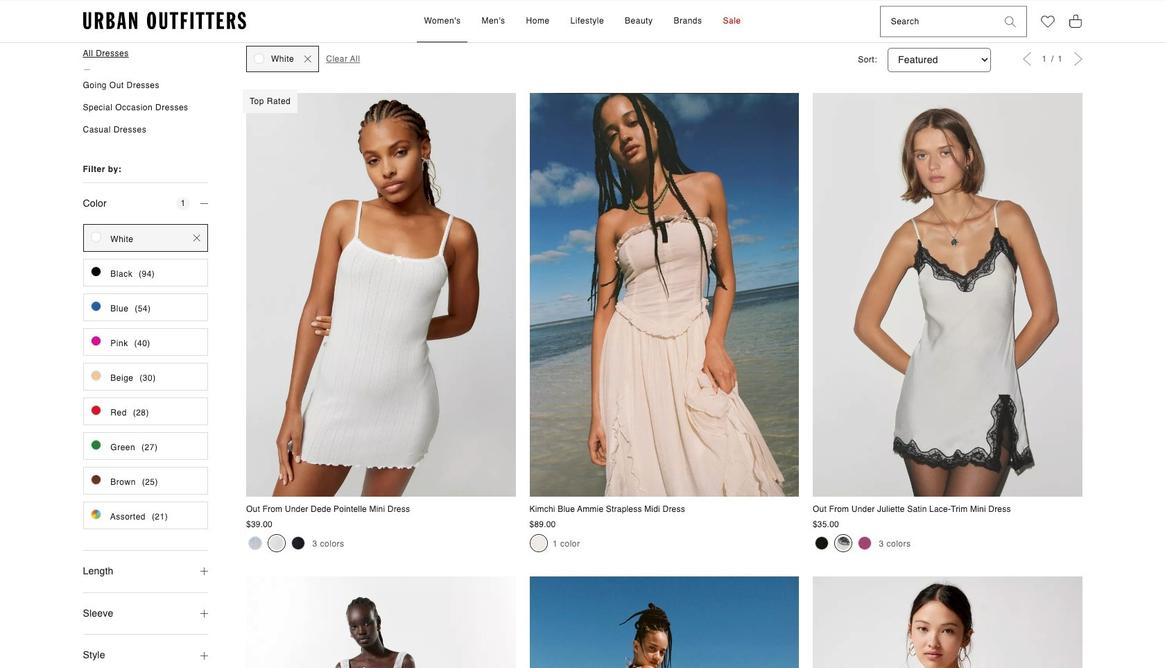 Task type: describe. For each thing, give the bounding box(es) containing it.
original price: $39.00 element
[[246, 520, 273, 529]]

uo everleigh halter midi dress image
[[530, 576, 799, 668]]

out from under dede pointelle mini dress image
[[246, 93, 516, 497]]

kimchi blue ammie strapless midi dress image
[[530, 93, 799, 497]]

urban outfitters image
[[83, 12, 246, 30]]

main navigation element
[[299, 1, 866, 42]]

white + black image
[[837, 536, 851, 550]]

search image
[[1005, 16, 1016, 27]]

my shopping bag image
[[1069, 13, 1083, 29]]

original price: $35.00 element
[[813, 520, 840, 529]]

clear image
[[194, 235, 201, 242]]

original price: $89.00 element
[[530, 520, 556, 529]]



Task type: locate. For each thing, give the bounding box(es) containing it.
fuchsia image
[[858, 536, 872, 550]]

None search field
[[881, 7, 995, 37]]

ivory image
[[532, 536, 546, 550]]

1 horizontal spatial black image
[[815, 536, 829, 550]]

0 horizontal spatial black image
[[291, 536, 305, 550]]

2 black image from the left
[[815, 536, 829, 550]]

sky image
[[248, 536, 262, 550]]

black image down original price: $35.00 element
[[815, 536, 829, 550]]

Search text field
[[881, 7, 995, 37]]

lioness drop-waist mini dress image
[[246, 576, 516, 668]]

white image
[[270, 536, 284, 550]]

out from under juliette satin lace-trim mini dress image
[[813, 93, 1083, 497]]

uo bella bow-back satin mini dress image
[[813, 576, 1083, 668]]

favorites image
[[1041, 15, 1055, 29]]

black image
[[291, 536, 305, 550], [815, 536, 829, 550]]

black image right white icon
[[291, 536, 305, 550]]

1 black image from the left
[[291, 536, 305, 550]]



Task type: vqa. For each thing, say whether or not it's contained in the screenshot.
Urban Outfitters image
yes



